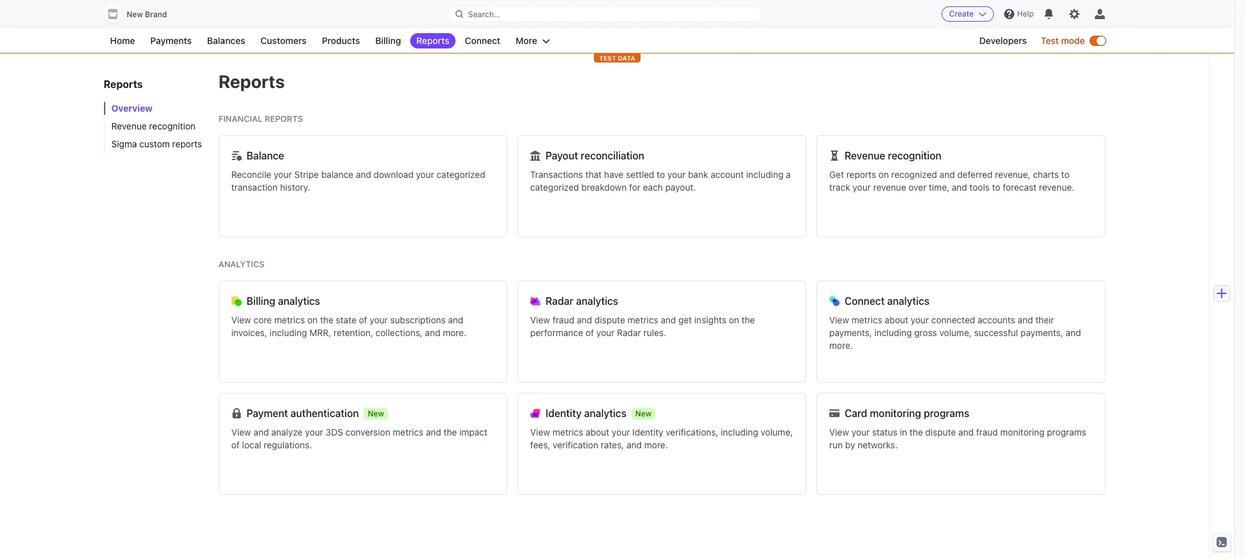 Task type: locate. For each thing, give the bounding box(es) containing it.
overview
[[111, 103, 153, 114]]

0 horizontal spatial about
[[586, 427, 610, 438]]

analytics for connect analytics
[[888, 296, 930, 307]]

metrics right conversion
[[393, 427, 424, 438]]

0 vertical spatial programs
[[924, 408, 970, 419]]

1 vertical spatial volume,
[[761, 427, 793, 438]]

2 vertical spatial more.
[[645, 440, 668, 451]]

identity up verification
[[546, 408, 582, 419]]

categorized
[[437, 169, 486, 180], [531, 182, 579, 193]]

identity analytics
[[546, 408, 627, 419]]

to up each
[[657, 169, 665, 180]]

analytics up rates,
[[584, 408, 627, 419]]

reports inside get reports on recognized and deferred revenue, charts to track your revenue over time, and tools to forecast revenue.
[[847, 169, 877, 180]]

reports link
[[410, 33, 456, 49]]

connect for connect
[[465, 35, 501, 46]]

1 horizontal spatial dispute
[[926, 427, 956, 438]]

identity
[[546, 408, 582, 419], [633, 427, 664, 438]]

view up run
[[830, 427, 850, 438]]

including down connect analytics
[[875, 327, 912, 338]]

0 vertical spatial monitoring
[[870, 408, 922, 419]]

gross
[[915, 327, 937, 338]]

on right insights
[[729, 315, 740, 326]]

1 vertical spatial connect
[[845, 296, 885, 307]]

including inside view metrics about your connected accounts and their payments, including gross volume, successful payments, and more.
[[875, 327, 912, 338]]

revenue
[[111, 121, 147, 131], [845, 150, 886, 161]]

monitoring inside the view your status in the dispute and fraud monitoring programs run by networks.
[[1001, 427, 1045, 438]]

0 horizontal spatial dispute
[[595, 315, 625, 326]]

payments, down their
[[1021, 327, 1064, 338]]

recognition up sigma custom reports
[[149, 121, 196, 131]]

1 horizontal spatial on
[[729, 315, 740, 326]]

1 horizontal spatial connect
[[845, 296, 885, 307]]

identity left "verifications,"
[[633, 427, 664, 438]]

financial reports
[[219, 114, 303, 124]]

2 vertical spatial of
[[231, 440, 240, 451]]

new brand button
[[104, 5, 180, 23]]

your up collections,
[[370, 315, 388, 326]]

customers
[[261, 35, 307, 46]]

for
[[629, 182, 641, 193]]

each
[[643, 182, 663, 193]]

dispute down the radar analytics
[[595, 315, 625, 326]]

analytics up performance
[[576, 296, 619, 307]]

including inside transactions that have settled to your bank account including a categorized breakdown for each payout.
[[747, 169, 784, 180]]

tools
[[970, 182, 990, 193]]

metrics down billing analytics
[[274, 315, 305, 326]]

reports right custom
[[172, 139, 202, 149]]

subscriptions
[[390, 315, 446, 326]]

0 vertical spatial recognition
[[149, 121, 196, 131]]

of inside view fraud and dispute metrics and get insights on the performance of your radar rules.
[[586, 327, 594, 338]]

on inside get reports on recognized and deferred revenue, charts to track your revenue over time, and tools to forecast revenue.
[[879, 169, 889, 180]]

analytics for radar analytics
[[576, 296, 619, 307]]

view up "invoices," on the left bottom of page
[[231, 315, 251, 326]]

monitoring
[[870, 408, 922, 419], [1001, 427, 1045, 438]]

1 vertical spatial radar
[[617, 327, 641, 338]]

0 horizontal spatial categorized
[[437, 169, 486, 180]]

including right "verifications,"
[[721, 427, 759, 438]]

help
[[1018, 9, 1034, 19]]

metrics up verification
[[553, 427, 584, 438]]

analytics up gross
[[888, 296, 930, 307]]

view up performance
[[531, 315, 550, 326]]

view for card monitoring programs
[[830, 427, 850, 438]]

2 horizontal spatial of
[[586, 327, 594, 338]]

reports up overview on the top left of page
[[104, 79, 143, 90]]

1 horizontal spatial identity
[[633, 427, 664, 438]]

1 horizontal spatial of
[[359, 315, 367, 326]]

your inside transactions that have settled to your bank account including a categorized breakdown for each payout.
[[668, 169, 686, 180]]

new up conversion
[[368, 409, 384, 418]]

1 horizontal spatial categorized
[[531, 182, 579, 193]]

view for identity analytics
[[531, 427, 550, 438]]

test
[[599, 54, 616, 62]]

billing for billing
[[375, 35, 401, 46]]

including down the core
[[270, 327, 307, 338]]

1 payments, from the left
[[830, 327, 872, 338]]

view inside the view your status in the dispute and fraud monitoring programs run by networks.
[[830, 427, 850, 438]]

radar up performance
[[546, 296, 574, 307]]

0 vertical spatial fraud
[[553, 315, 575, 326]]

reconcile your stripe balance and download your categorized transaction history.
[[231, 169, 486, 193]]

the right in
[[910, 427, 923, 438]]

1 vertical spatial monitoring
[[1001, 427, 1045, 438]]

0 vertical spatial identity
[[546, 408, 582, 419]]

0 horizontal spatial of
[[231, 440, 240, 451]]

0 horizontal spatial more.
[[443, 327, 467, 338]]

the left impact
[[444, 427, 457, 438]]

charts
[[1033, 169, 1059, 180]]

connect analytics
[[845, 296, 930, 307]]

brand
[[145, 10, 167, 19]]

test
[[1041, 35, 1059, 46]]

1 vertical spatial reports
[[847, 169, 877, 180]]

billing left reports link
[[375, 35, 401, 46]]

1 vertical spatial revenue
[[845, 150, 886, 161]]

0 vertical spatial more.
[[443, 327, 467, 338]]

forecast
[[1003, 182, 1037, 193]]

insights
[[695, 315, 727, 326]]

rates,
[[601, 440, 624, 451]]

1 horizontal spatial new
[[368, 409, 384, 418]]

revenue up revenue
[[845, 150, 886, 161]]

view inside view core metrics on the state of your subscriptions and invoices, including mrr, retention, collections, and more.
[[231, 315, 251, 326]]

reports
[[416, 35, 450, 46], [219, 71, 285, 92], [104, 79, 143, 90], [265, 114, 303, 124]]

of down the radar analytics
[[586, 327, 594, 338]]

0 vertical spatial connect
[[465, 35, 501, 46]]

your inside "view metrics about your identity verifications, including volume, fees, verification rates, and more."
[[612, 427, 630, 438]]

about up rates,
[[586, 427, 610, 438]]

including
[[747, 169, 784, 180], [270, 327, 307, 338], [875, 327, 912, 338], [721, 427, 759, 438]]

products
[[322, 35, 360, 46]]

1 horizontal spatial billing
[[375, 35, 401, 46]]

on
[[879, 169, 889, 180], [308, 315, 318, 326], [729, 315, 740, 326]]

your up gross
[[911, 315, 929, 326]]

volume, inside "view metrics about your identity verifications, including volume, fees, verification rates, and more."
[[761, 427, 793, 438]]

metrics inside view metrics about your connected accounts and their payments, including gross volume, successful payments, and more.
[[852, 315, 883, 326]]

to up revenue.
[[1062, 169, 1070, 180]]

dispute right in
[[926, 427, 956, 438]]

0 vertical spatial billing
[[375, 35, 401, 46]]

balances
[[207, 35, 245, 46]]

new brand
[[127, 10, 167, 19]]

3ds
[[326, 427, 343, 438]]

2 horizontal spatial on
[[879, 169, 889, 180]]

view up fees,
[[531, 427, 550, 438]]

the right insights
[[742, 315, 755, 326]]

payments,
[[830, 327, 872, 338], [1021, 327, 1064, 338]]

your up rates,
[[612, 427, 630, 438]]

the up mrr,
[[320, 315, 334, 326]]

your down the radar analytics
[[597, 327, 615, 338]]

reports right 'get'
[[847, 169, 877, 180]]

1 vertical spatial more.
[[830, 340, 853, 351]]

regulations.
[[264, 440, 312, 451]]

0 vertical spatial categorized
[[437, 169, 486, 180]]

billing up the core
[[247, 296, 275, 307]]

your inside the view your status in the dispute and fraud monitoring programs run by networks.
[[852, 427, 870, 438]]

download
[[374, 169, 414, 180]]

of left local
[[231, 440, 240, 451]]

radar left rules.
[[617, 327, 641, 338]]

metrics up rules.
[[628, 315, 659, 326]]

local
[[242, 440, 261, 451]]

revenue.
[[1039, 182, 1075, 193]]

categorized inside transactions that have settled to your bank account including a categorized breakdown for each payout.
[[531, 182, 579, 193]]

reconciliation
[[581, 150, 645, 161]]

revenue down overview on the top left of page
[[111, 121, 147, 131]]

1 vertical spatial dispute
[[926, 427, 956, 438]]

of up retention,
[[359, 315, 367, 326]]

2 horizontal spatial more.
[[830, 340, 853, 351]]

1 horizontal spatial payments,
[[1021, 327, 1064, 338]]

new left "brand"
[[127, 10, 143, 19]]

breakdown
[[582, 182, 627, 193]]

2 horizontal spatial new
[[636, 409, 652, 418]]

programs inside the view your status in the dispute and fraud monitoring programs run by networks.
[[1047, 427, 1087, 438]]

1 horizontal spatial volume,
[[940, 327, 972, 338]]

0 vertical spatial volume,
[[940, 327, 972, 338]]

0 horizontal spatial on
[[308, 315, 318, 326]]

more. inside view metrics about your connected accounts and their payments, including gross volume, successful payments, and more.
[[830, 340, 853, 351]]

your right track
[[853, 182, 871, 193]]

analytics for identity analytics
[[584, 408, 627, 419]]

1 vertical spatial revenue recognition
[[845, 150, 942, 161]]

1 horizontal spatial about
[[885, 315, 909, 326]]

1 vertical spatial identity
[[633, 427, 664, 438]]

0 horizontal spatial to
[[657, 169, 665, 180]]

your left 3ds
[[305, 427, 323, 438]]

recognition up the 'recognized'
[[888, 150, 942, 161]]

1 vertical spatial of
[[586, 327, 594, 338]]

new inside "button"
[[127, 10, 143, 19]]

1 vertical spatial programs
[[1047, 427, 1087, 438]]

payments, down connect analytics
[[830, 327, 872, 338]]

0 horizontal spatial volume,
[[761, 427, 793, 438]]

get reports on recognized and deferred revenue, charts to track your revenue over time, and tools to forecast revenue.
[[830, 169, 1075, 193]]

0 horizontal spatial billing
[[247, 296, 275, 307]]

accounts
[[978, 315, 1016, 326]]

about
[[885, 315, 909, 326], [586, 427, 610, 438]]

view your status in the dispute and fraud monitoring programs run by networks.
[[830, 427, 1087, 451]]

1 vertical spatial billing
[[247, 296, 275, 307]]

volume,
[[940, 327, 972, 338], [761, 427, 793, 438]]

0 vertical spatial dispute
[[595, 315, 625, 326]]

analytics up mrr,
[[278, 296, 320, 307]]

card monitoring programs
[[845, 408, 970, 419]]

revenue recognition
[[111, 121, 196, 131], [845, 150, 942, 161]]

1 horizontal spatial recognition
[[888, 150, 942, 161]]

0 horizontal spatial identity
[[546, 408, 582, 419]]

and inside the view your status in the dispute and fraud monitoring programs run by networks.
[[959, 427, 974, 438]]

run
[[830, 440, 843, 451]]

revenue recognition up the 'recognized'
[[845, 150, 942, 161]]

connected
[[932, 315, 976, 326]]

account
[[711, 169, 744, 180]]

1 horizontal spatial to
[[993, 182, 1001, 193]]

payment
[[247, 408, 288, 419]]

0 vertical spatial reports
[[172, 139, 202, 149]]

your up payout.
[[668, 169, 686, 180]]

1 horizontal spatial monitoring
[[1001, 427, 1045, 438]]

view up local
[[231, 427, 251, 438]]

new up "view metrics about your identity verifications, including volume, fees, verification rates, and more." in the bottom of the page
[[636, 409, 652, 418]]

0 horizontal spatial payments,
[[830, 327, 872, 338]]

notifications image
[[1045, 9, 1055, 19]]

2 payments, from the left
[[1021, 327, 1064, 338]]

view inside view and analyze your 3ds conversion metrics and the impact of local regulations.
[[231, 427, 251, 438]]

0 horizontal spatial revenue
[[111, 121, 147, 131]]

view inside "view metrics about your identity verifications, including volume, fees, verification rates, and more."
[[531, 427, 550, 438]]

mode
[[1062, 35, 1085, 46]]

on up revenue
[[879, 169, 889, 180]]

including left a
[[747, 169, 784, 180]]

view inside view fraud and dispute metrics and get insights on the performance of your radar rules.
[[531, 315, 550, 326]]

over
[[909, 182, 927, 193]]

of inside view core metrics on the state of your subscriptions and invoices, including mrr, retention, collections, and more.
[[359, 315, 367, 326]]

1 horizontal spatial more.
[[645, 440, 668, 451]]

1 horizontal spatial radar
[[617, 327, 641, 338]]

0 vertical spatial about
[[885, 315, 909, 326]]

1 vertical spatial categorized
[[531, 182, 579, 193]]

the inside view core metrics on the state of your subscriptions and invoices, including mrr, retention, collections, and more.
[[320, 315, 334, 326]]

view for radar analytics
[[531, 315, 550, 326]]

the inside view fraud and dispute metrics and get insights on the performance of your radar rules.
[[742, 315, 755, 326]]

recognized
[[892, 169, 938, 180]]

0 horizontal spatial fraud
[[553, 315, 575, 326]]

to right tools
[[993, 182, 1001, 193]]

about down connect analytics
[[885, 315, 909, 326]]

revenue recognition down overview link
[[111, 121, 196, 131]]

view down connect analytics
[[830, 315, 850, 326]]

0 vertical spatial of
[[359, 315, 367, 326]]

metrics
[[274, 315, 305, 326], [628, 315, 659, 326], [852, 315, 883, 326], [393, 427, 424, 438], [553, 427, 584, 438]]

1 horizontal spatial revenue
[[845, 150, 886, 161]]

1 vertical spatial fraud
[[977, 427, 998, 438]]

identity inside "view metrics about your identity verifications, including volume, fees, verification rates, and more."
[[633, 427, 664, 438]]

billing
[[375, 35, 401, 46], [247, 296, 275, 307]]

metrics down connect analytics
[[852, 315, 883, 326]]

transactions that have settled to your bank account including a categorized breakdown for each payout.
[[531, 169, 791, 193]]

view inside view metrics about your connected accounts and their payments, including gross volume, successful payments, and more.
[[830, 315, 850, 326]]

0 horizontal spatial connect
[[465, 35, 501, 46]]

programs
[[924, 408, 970, 419], [1047, 427, 1087, 438]]

new for payment authentication
[[368, 409, 384, 418]]

analytics
[[278, 296, 320, 307], [576, 296, 619, 307], [888, 296, 930, 307], [584, 408, 627, 419]]

on up mrr,
[[308, 315, 318, 326]]

that
[[586, 169, 602, 180]]

0 horizontal spatial new
[[127, 10, 143, 19]]

your right download
[[416, 169, 434, 180]]

0 horizontal spatial revenue recognition
[[111, 121, 196, 131]]

1 horizontal spatial programs
[[1047, 427, 1087, 438]]

1 vertical spatial about
[[586, 427, 610, 438]]

metrics inside view core metrics on the state of your subscriptions and invoices, including mrr, retention, collections, and more.
[[274, 315, 305, 326]]

0 horizontal spatial radar
[[546, 296, 574, 307]]

1 horizontal spatial fraud
[[977, 427, 998, 438]]

your inside view and analyze your 3ds conversion metrics and the impact of local regulations.
[[305, 427, 323, 438]]

your up by
[[852, 427, 870, 438]]

about inside "view metrics about your identity verifications, including volume, fees, verification rates, and more."
[[586, 427, 610, 438]]

recognition
[[149, 121, 196, 131], [888, 150, 942, 161]]

dispute inside view fraud and dispute metrics and get insights on the performance of your radar rules.
[[595, 315, 625, 326]]

1 horizontal spatial reports
[[847, 169, 877, 180]]

billing analytics
[[247, 296, 320, 307]]

about inside view metrics about your connected accounts and their payments, including gross volume, successful payments, and more.
[[885, 315, 909, 326]]

including inside view core metrics on the state of your subscriptions and invoices, including mrr, retention, collections, and more.
[[270, 327, 307, 338]]

sigma custom reports link
[[104, 138, 206, 151]]



Task type: vqa. For each thing, say whether or not it's contained in the screenshot.
Export
no



Task type: describe. For each thing, give the bounding box(es) containing it.
status
[[873, 427, 898, 438]]

sigma
[[111, 139, 137, 149]]

help button
[[1000, 4, 1039, 24]]

developers
[[980, 35, 1027, 46]]

the inside view and analyze your 3ds conversion metrics and the impact of local regulations.
[[444, 427, 457, 438]]

0 horizontal spatial recognition
[[149, 121, 196, 131]]

your inside view fraud and dispute metrics and get insights on the performance of your radar rules.
[[597, 327, 615, 338]]

1 vertical spatial recognition
[[888, 150, 942, 161]]

transaction
[[231, 182, 278, 193]]

core
[[254, 315, 272, 326]]

payout
[[546, 150, 578, 161]]

products link
[[316, 33, 367, 49]]

view fraud and dispute metrics and get insights on the performance of your radar rules.
[[531, 315, 755, 338]]

and inside "view metrics about your identity verifications, including volume, fees, verification rates, and more."
[[627, 440, 642, 451]]

0 vertical spatial revenue recognition
[[111, 121, 196, 131]]

create
[[950, 9, 974, 19]]

metrics inside view and analyze your 3ds conversion metrics and the impact of local regulations.
[[393, 427, 424, 438]]

reconcile
[[231, 169, 271, 180]]

fraud inside the view your status in the dispute and fraud monitoring programs run by networks.
[[977, 427, 998, 438]]

data
[[618, 54, 636, 62]]

payments
[[150, 35, 192, 46]]

fraud inside view fraud and dispute metrics and get insights on the performance of your radar rules.
[[553, 315, 575, 326]]

authentication
[[291, 408, 359, 419]]

sigma custom reports
[[111, 139, 202, 149]]

categorized inside reconcile your stripe balance and download your categorized transaction history.
[[437, 169, 486, 180]]

radar inside view fraud and dispute metrics and get insights on the performance of your radar rules.
[[617, 327, 641, 338]]

settled
[[626, 169, 655, 180]]

about for identity
[[586, 427, 610, 438]]

0 horizontal spatial programs
[[924, 408, 970, 419]]

verifications,
[[666, 427, 719, 438]]

revenue,
[[995, 169, 1031, 180]]

more. inside "view metrics about your identity verifications, including volume, fees, verification rates, and more."
[[645, 440, 668, 451]]

test data
[[599, 54, 636, 62]]

balance
[[321, 169, 354, 180]]

radar analytics
[[546, 296, 619, 307]]

more
[[516, 35, 538, 46]]

impact
[[460, 427, 488, 438]]

view for billing analytics
[[231, 315, 251, 326]]

performance
[[531, 327, 584, 338]]

have
[[604, 169, 624, 180]]

transactions
[[531, 169, 583, 180]]

0 vertical spatial revenue
[[111, 121, 147, 131]]

the inside the view your status in the dispute and fraud monitoring programs run by networks.
[[910, 427, 923, 438]]

deferred
[[958, 169, 993, 180]]

test mode
[[1041, 35, 1085, 46]]

payout reconciliation
[[546, 150, 645, 161]]

financial
[[219, 114, 263, 124]]

history.
[[280, 182, 310, 193]]

fees,
[[531, 440, 551, 451]]

more button
[[510, 33, 557, 49]]

including inside "view metrics about your identity verifications, including volume, fees, verification rates, and more."
[[721, 427, 759, 438]]

metrics inside "view metrics about your identity verifications, including volume, fees, verification rates, and more."
[[553, 427, 584, 438]]

reports right billing link
[[416, 35, 450, 46]]

0 vertical spatial radar
[[546, 296, 574, 307]]

custom
[[139, 139, 170, 149]]

conversion
[[346, 427, 391, 438]]

revenue
[[874, 182, 907, 193]]

more. inside view core metrics on the state of your subscriptions and invoices, including mrr, retention, collections, and more.
[[443, 327, 467, 338]]

time,
[[929, 182, 950, 193]]

stripe
[[294, 169, 319, 180]]

view for payment authentication
[[231, 427, 251, 438]]

view for connect analytics
[[830, 315, 850, 326]]

0 horizontal spatial reports
[[172, 139, 202, 149]]

your inside view core metrics on the state of your subscriptions and invoices, including mrr, retention, collections, and more.
[[370, 315, 388, 326]]

successful
[[975, 327, 1019, 338]]

and inside reconcile your stripe balance and download your categorized transaction history.
[[356, 169, 371, 180]]

2 horizontal spatial to
[[1062, 169, 1070, 180]]

view and analyze your 3ds conversion metrics and the impact of local regulations.
[[231, 427, 488, 451]]

dispute inside the view your status in the dispute and fraud monitoring programs run by networks.
[[926, 427, 956, 438]]

home
[[110, 35, 135, 46]]

by
[[846, 440, 856, 451]]

get
[[679, 315, 692, 326]]

invoices,
[[231, 327, 267, 338]]

view core metrics on the state of your subscriptions and invoices, including mrr, retention, collections, and more.
[[231, 315, 467, 338]]

reports up "balance"
[[265, 114, 303, 124]]

to inside transactions that have settled to your bank account including a categorized breakdown for each payout.
[[657, 169, 665, 180]]

Search… search field
[[448, 6, 762, 22]]

your inside view metrics about your connected accounts and their payments, including gross volume, successful payments, and more.
[[911, 315, 929, 326]]

card
[[845, 408, 868, 419]]

of inside view and analyze your 3ds conversion metrics and the impact of local regulations.
[[231, 440, 240, 451]]

volume, inside view metrics about your connected accounts and their payments, including gross volume, successful payments, and more.
[[940, 327, 972, 338]]

reports up financial reports
[[219, 71, 285, 92]]

create button
[[942, 6, 995, 22]]

new for identity analytics
[[636, 409, 652, 418]]

your inside get reports on recognized and deferred revenue, charts to track your revenue over time, and tools to forecast revenue.
[[853, 182, 871, 193]]

on inside view fraud and dispute metrics and get insights on the performance of your radar rules.
[[729, 315, 740, 326]]

metrics inside view fraud and dispute metrics and get insights on the performance of your radar rules.
[[628, 315, 659, 326]]

revenue recognition link
[[104, 120, 206, 133]]

your up history.
[[274, 169, 292, 180]]

state
[[336, 315, 357, 326]]

mrr,
[[310, 327, 331, 338]]

Search… text field
[[448, 6, 762, 22]]

payments link
[[144, 33, 198, 49]]

analytics for billing analytics
[[278, 296, 320, 307]]

view metrics about your identity verifications, including volume, fees, verification rates, and more.
[[531, 427, 793, 451]]

track
[[830, 182, 851, 193]]

networks.
[[858, 440, 898, 451]]

about for connect
[[885, 315, 909, 326]]

connect link
[[459, 33, 507, 49]]

developers link
[[973, 33, 1034, 49]]

home link
[[104, 33, 141, 49]]

retention,
[[334, 327, 373, 338]]

overview link
[[104, 102, 206, 115]]

balances link
[[201, 33, 252, 49]]

in
[[900, 427, 908, 438]]

customers link
[[254, 33, 313, 49]]

connect for connect analytics
[[845, 296, 885, 307]]

analyze
[[271, 427, 303, 438]]

payout.
[[666, 182, 696, 193]]

their
[[1036, 315, 1055, 326]]

verification
[[553, 440, 599, 451]]

on inside view core metrics on the state of your subscriptions and invoices, including mrr, retention, collections, and more.
[[308, 315, 318, 326]]

rules.
[[644, 327, 667, 338]]

1 horizontal spatial revenue recognition
[[845, 150, 942, 161]]

billing for billing analytics
[[247, 296, 275, 307]]

0 horizontal spatial monitoring
[[870, 408, 922, 419]]

balance
[[247, 150, 284, 161]]

search…
[[468, 9, 501, 19]]

a
[[786, 169, 791, 180]]



